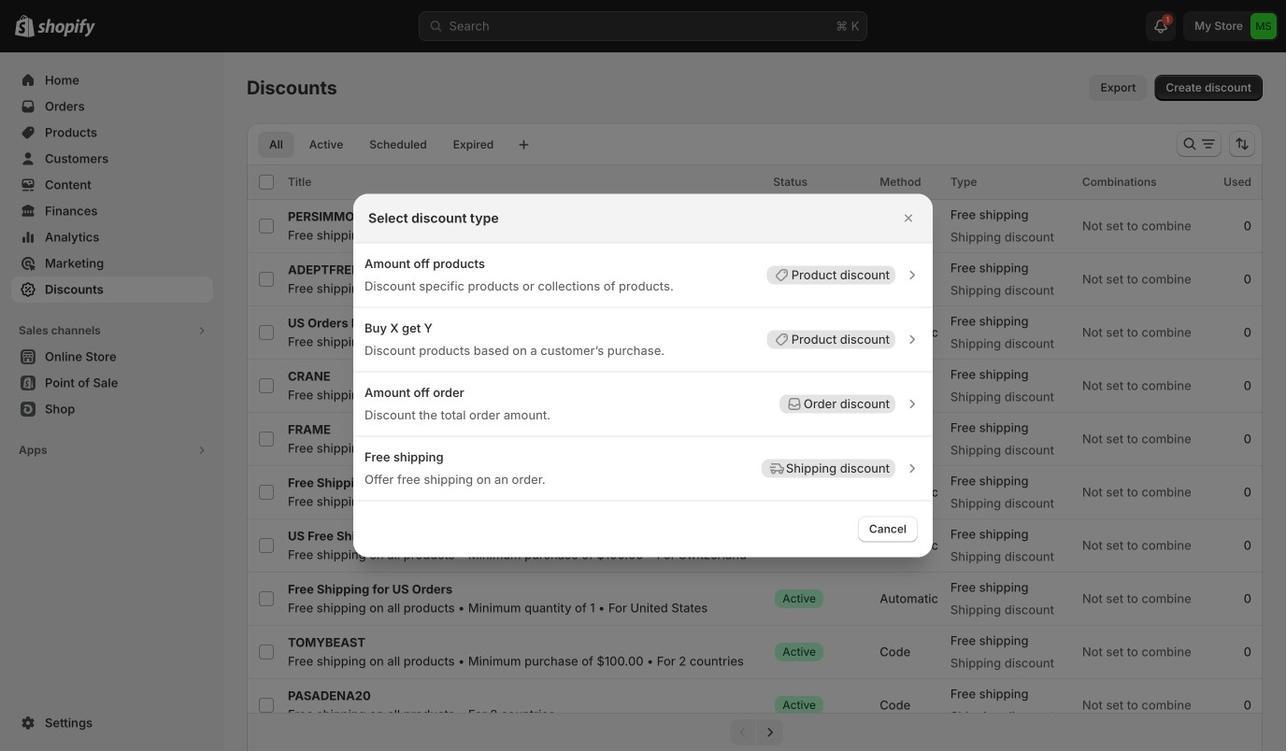 Task type: vqa. For each thing, say whether or not it's contained in the screenshot.
PAGINATION element
yes



Task type: locate. For each thing, give the bounding box(es) containing it.
tab list
[[254, 131, 509, 158]]

shopify image
[[37, 18, 95, 37]]

dialog
[[0, 194, 1287, 558]]

pagination element
[[247, 713, 1263, 752]]



